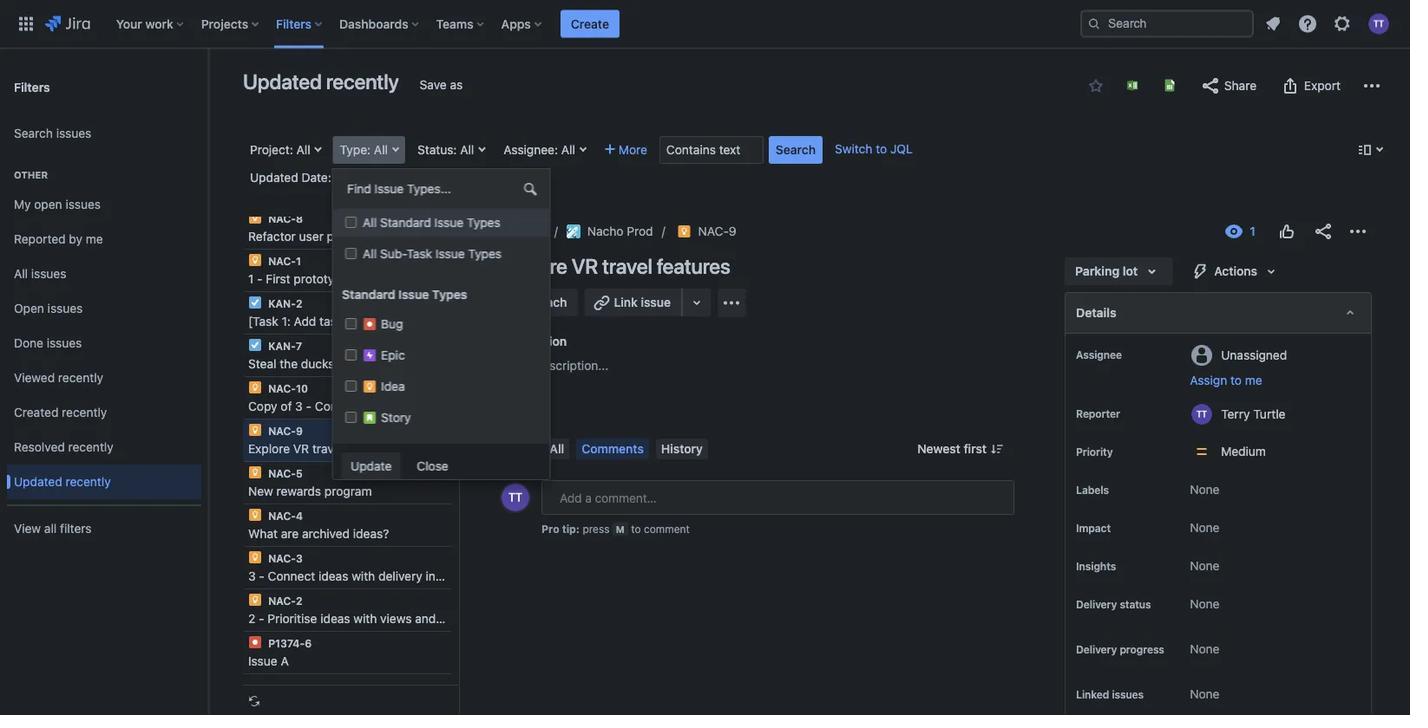 Task type: vqa. For each thing, say whether or not it's contained in the screenshot.
Updated to the top
yes



Task type: describe. For each thing, give the bounding box(es) containing it.
copy link to issue image
[[733, 224, 747, 238]]

1 vertical spatial explore vr travel features
[[248, 442, 393, 456]]

task
[[319, 315, 343, 329]]

recently for created recently "link"
[[62, 406, 107, 420]]

primary element
[[10, 0, 1080, 48]]

create button
[[560, 10, 620, 38]]

created recently
[[14, 406, 107, 420]]

0 vertical spatial nac-9
[[698, 224, 737, 239]]

ducks
[[301, 357, 334, 371]]

status: all
[[417, 143, 474, 157]]

issue down bug icon
[[248, 655, 277, 669]]

1 vertical spatial connect
[[268, 570, 315, 584]]

search for search issues
[[14, 126, 53, 141]]

nac- for refactor user profile data
[[268, 213, 296, 225]]

idea image for 3 - connect ideas with delivery in jira software
[[248, 551, 262, 565]]

me for assign to me
[[1245, 374, 1262, 388]]

0 vertical spatial software
[[509, 400, 559, 414]]

idea image for 2
[[248, 594, 262, 607]]

jql
[[890, 142, 913, 156]]

refactor user profile data
[[248, 230, 390, 244]]

share
[[1224, 79, 1257, 93]]

delivery for delivery progress
[[1076, 644, 1117, 656]]

nac- for new rewards program
[[268, 468, 296, 480]]

0 vertical spatial ideas
[[366, 400, 395, 414]]

sub-
[[380, 247, 406, 261]]

pro
[[542, 523, 559, 535]]

bug
[[381, 317, 403, 332]]

task image for [task 1: add task summary]
[[248, 296, 262, 310]]

nac-9 link
[[698, 221, 737, 242]]

projects for the projects "dropdown button"
[[201, 16, 248, 31]]

nac-5
[[266, 468, 303, 480]]

actions image
[[1348, 221, 1369, 242]]

dip
[[406, 272, 425, 286]]

prototype
[[294, 272, 348, 286]]

0 vertical spatial 3
[[295, 400, 303, 414]]

1 vertical spatial 9
[[296, 425, 303, 437]]

2 for add
[[296, 298, 302, 310]]

updated for updated date: dropdown button
[[250, 171, 298, 185]]

issues for open issues
[[47, 302, 83, 316]]

kan- for 1:
[[268, 298, 296, 310]]

terry turtle
[[1221, 407, 1286, 421]]

all down updated date: dropdown button
[[362, 216, 376, 230]]

- for connect
[[259, 570, 265, 584]]

description
[[500, 335, 567, 349]]

newest first
[[917, 442, 987, 456]]

settings image
[[1332, 13, 1353, 34]]

[task
[[248, 315, 278, 329]]

nac- for 2 - prioritise ideas with views and fields
[[268, 595, 296, 607]]

issue down all standard issue types
[[435, 247, 464, 261]]

switch to jql link
[[835, 142, 913, 156]]

with for delivery
[[352, 570, 375, 584]]

search for search
[[776, 143, 816, 157]]

dashboards button
[[334, 10, 426, 38]]

resolved recently
[[14, 440, 113, 455]]

all right status:
[[460, 143, 474, 157]]

copy
[[248, 400, 277, 414]]

idea image for explore vr travel features
[[248, 423, 262, 437]]

0 vertical spatial standard
[[380, 216, 431, 230]]

issues for all issues
[[31, 267, 66, 281]]

export button
[[1271, 72, 1349, 100]]

notifications image
[[1263, 13, 1283, 34]]

0 vertical spatial vr
[[572, 254, 598, 279]]

actions button
[[1180, 258, 1292, 286]]

prod
[[627, 224, 653, 239]]

all button
[[544, 439, 569, 460]]

ideas for views
[[320, 612, 350, 627]]

0 vertical spatial updated
[[243, 69, 322, 94]]

projects link
[[500, 221, 546, 242]]

Add a comment… field
[[542, 481, 1015, 515]]

viewed recently
[[14, 371, 103, 385]]

your work
[[116, 16, 173, 31]]

task image for steal the ducks
[[248, 338, 262, 352]]

filters inside filters dropdown button
[[276, 16, 312, 31]]

assignee
[[1076, 349, 1122, 361]]

all right type: on the left
[[374, 143, 388, 157]]

switch
[[835, 142, 873, 156]]

all inside all issues link
[[14, 267, 28, 281]]

updated date: button
[[243, 164, 458, 192]]

0 horizontal spatial in
[[426, 570, 436, 584]]

resolved
[[14, 440, 65, 455]]

what are archived ideas?
[[248, 527, 389, 542]]

1 vertical spatial software
[[462, 570, 512, 584]]

open in microsoft excel image
[[1126, 79, 1139, 92]]

default image
[[523, 182, 537, 196]]

0 vertical spatial connect
[[315, 400, 362, 414]]

Search field
[[1080, 10, 1254, 38]]

0 horizontal spatial to
[[631, 523, 641, 535]]

project:
[[250, 143, 293, 157]]

idea image for refactor user profile data
[[248, 211, 262, 225]]

linked
[[1076, 689, 1109, 701]]

2 vertical spatial 3
[[248, 570, 256, 584]]

0 vertical spatial updated recently
[[243, 69, 399, 94]]

0 vertical spatial of
[[352, 272, 363, 286]]

1 vertical spatial types
[[468, 247, 501, 261]]

1 horizontal spatial delivery
[[425, 400, 469, 414]]

nac-4
[[266, 510, 303, 522]]

kan- for the
[[268, 340, 296, 352]]

unassigned
[[1221, 348, 1287, 362]]

all issues link
[[7, 257, 201, 292]]

impact
[[1076, 522, 1111, 535]]

export
[[1304, 79, 1341, 93]]

recently for updated recently link
[[66, 475, 111, 490]]

link
[[614, 295, 638, 310]]

small image
[[1089, 79, 1103, 93]]

1 horizontal spatial jira
[[486, 400, 506, 414]]

reporter pin to top. only you can see pinned fields. image
[[1124, 407, 1138, 421]]

none for delivery status
[[1190, 597, 1220, 612]]

7
[[296, 340, 302, 352]]

1 horizontal spatial features
[[657, 254, 730, 279]]

save
[[420, 78, 447, 92]]

archived
[[302, 527, 350, 542]]

appswitcher icon image
[[16, 13, 36, 34]]

what
[[248, 527, 278, 542]]

nac-8
[[266, 213, 303, 225]]

0 vertical spatial 9
[[729, 224, 737, 239]]

none for linked issues
[[1190, 688, 1220, 702]]

1 vertical spatial filters
[[14, 80, 50, 94]]

all sub-task issue types
[[362, 247, 501, 261]]

5
[[296, 468, 303, 480]]

my open issues link
[[7, 187, 201, 222]]

assign to me button
[[1190, 372, 1354, 390]]

0 vertical spatial add
[[294, 315, 316, 329]]

your profile and settings image
[[1369, 13, 1389, 34]]

0 vertical spatial 1
[[296, 255, 301, 267]]

1 horizontal spatial explore
[[500, 254, 567, 279]]

project: all
[[250, 143, 310, 157]]

history
[[661, 442, 703, 456]]

share link
[[1191, 72, 1265, 100]]

to for switch
[[876, 142, 887, 156]]

recently down dashboards
[[326, 69, 399, 94]]

with for views
[[354, 612, 377, 627]]

and
[[415, 612, 436, 627]]

issues for linked issues
[[1112, 689, 1144, 701]]

copy of 3 - connect ideas with delivery in jira software
[[248, 400, 559, 414]]

view all filters
[[14, 522, 92, 536]]

filters
[[60, 522, 92, 536]]

search button
[[769, 136, 823, 164]]

linked issues pin to top. only you can see pinned fields. image
[[1080, 702, 1093, 716]]

labels
[[1076, 484, 1109, 496]]

other group
[[7, 151, 201, 505]]

idea image for copy
[[248, 381, 262, 395]]

0 vertical spatial travel
[[602, 254, 652, 279]]

reported by me link
[[7, 222, 201, 257]]

nac- for what are archived ideas?
[[268, 510, 296, 522]]

remove criteria image
[[437, 171, 451, 184]]

my open issues
[[14, 198, 101, 212]]

nac- for explore vr travel features
[[268, 425, 296, 437]]

bug image
[[248, 636, 262, 650]]

issue a
[[248, 655, 289, 669]]

assign
[[1190, 374, 1227, 388]]

fields
[[439, 612, 470, 627]]

link web pages and more image
[[686, 292, 707, 313]]



Task type: locate. For each thing, give the bounding box(es) containing it.
help image
[[1297, 13, 1318, 34]]

0 vertical spatial features
[[657, 254, 730, 279]]

features up 'link web pages and more' icon
[[657, 254, 730, 279]]

all up open
[[14, 267, 28, 281]]

2 up [task 1: add task summary]
[[296, 298, 302, 310]]

Find Issue Types... field
[[342, 177, 541, 201]]

standard
[[380, 216, 431, 230], [342, 288, 395, 302]]

me inside button
[[1245, 374, 1262, 388]]

a
[[281, 655, 289, 669]]

data
[[366, 230, 390, 244]]

idea image down the copy
[[248, 423, 262, 437]]

to for assign
[[1231, 374, 1242, 388]]

travel up the new rewards program
[[312, 442, 343, 456]]

search left "switch"
[[776, 143, 816, 157]]

type:
[[340, 143, 371, 157]]

insights
[[1076, 561, 1116, 573]]

2 for prioritise
[[296, 595, 302, 607]]

add
[[294, 315, 316, 329], [500, 359, 522, 373]]

all right assignee:
[[561, 143, 575, 157]]

nac- up refactor at the left
[[268, 213, 296, 225]]

idea image
[[248, 253, 262, 267], [248, 381, 262, 395], [248, 466, 262, 480], [248, 594, 262, 607]]

3 none from the top
[[1190, 559, 1220, 574]]

1 vertical spatial add
[[500, 359, 522, 373]]

parking
[[1075, 264, 1120, 279]]

issues for search issues
[[56, 126, 91, 141]]

9 up 5 at the bottom left of the page
[[296, 425, 303, 437]]

1 vertical spatial travel
[[312, 442, 343, 456]]

search up other
[[14, 126, 53, 141]]

0 vertical spatial delivery
[[425, 400, 469, 414]]

actions
[[1214, 264, 1257, 279]]

me for reported by me
[[86, 232, 103, 247]]

nac-2
[[266, 595, 302, 607]]

nac- up are
[[268, 510, 296, 522]]

rewards
[[276, 485, 321, 499]]

nac-9
[[698, 224, 737, 239], [266, 425, 303, 437]]

idea
[[381, 380, 404, 394]]

are
[[281, 527, 299, 542]]

3 down 10 on the bottom left of page
[[295, 400, 303, 414]]

1 task image from the top
[[248, 296, 262, 310]]

jira up show:
[[486, 400, 506, 414]]

2 horizontal spatial to
[[1231, 374, 1242, 388]]

open in google sheets image
[[1163, 79, 1177, 92]]

3 down what
[[248, 570, 256, 584]]

standard up the sub-
[[380, 216, 431, 230]]

explore vr travel features up 5 at the bottom left of the page
[[248, 442, 393, 456]]

1 vertical spatial updated recently
[[14, 475, 111, 490]]

software down a
[[509, 400, 559, 414]]

view all filters link
[[7, 512, 201, 547]]

your
[[116, 16, 142, 31]]

1 horizontal spatial explore vr travel features
[[500, 254, 730, 279]]

2 vertical spatial with
[[354, 612, 377, 627]]

epic
[[381, 348, 405, 363]]

6 none from the top
[[1190, 688, 1220, 702]]

to right assign
[[1231, 374, 1242, 388]]

done issues link
[[7, 326, 201, 361]]

nac- left copy link to issue icon
[[698, 224, 729, 239]]

0 horizontal spatial travel
[[312, 442, 343, 456]]

1 horizontal spatial 9
[[729, 224, 737, 239]]

0 vertical spatial explore vr travel features
[[500, 254, 730, 279]]

nac-3
[[266, 553, 303, 565]]

0 vertical spatial task image
[[248, 296, 262, 310]]

newest first image
[[990, 443, 1004, 456]]

create
[[571, 16, 609, 31]]

done
[[14, 336, 43, 351]]

ideas for delivery
[[319, 570, 348, 584]]

- for prioritise
[[259, 612, 264, 627]]

jira image
[[45, 13, 90, 34], [45, 13, 90, 34]]

to
[[876, 142, 887, 156], [1231, 374, 1242, 388], [631, 523, 641, 535]]

1 horizontal spatial projects
[[500, 224, 546, 239]]

first
[[964, 442, 987, 456]]

explore vr travel features down nacho prod link
[[500, 254, 730, 279]]

to right m
[[631, 523, 641, 535]]

1 vertical spatial task
[[381, 442, 406, 456]]

search image
[[1087, 17, 1101, 31]]

1 vertical spatial standard
[[342, 288, 395, 302]]

banner
[[0, 0, 1410, 49]]

4 none from the top
[[1190, 597, 1220, 612]]

2 vertical spatial types
[[432, 288, 467, 302]]

1 delivery from the top
[[1076, 599, 1117, 611]]

search inside button
[[776, 143, 816, 157]]

1 vertical spatial nac-9
[[266, 425, 303, 437]]

comment
[[644, 523, 690, 535]]

switch to jql
[[835, 142, 913, 156]]

linked issues
[[1076, 689, 1144, 701]]

delivery up delivery status pin to top. only you can see pinned fields. icon
[[1076, 599, 1117, 611]]

1 horizontal spatial me
[[1245, 374, 1262, 388]]

with left 'views'
[[354, 612, 377, 627]]

0 horizontal spatial projects
[[201, 16, 248, 31]]

vr down nacho prod image
[[572, 254, 598, 279]]

types down projects link
[[468, 247, 501, 261]]

0 horizontal spatial vr
[[293, 442, 309, 456]]

me inside other group
[[86, 232, 103, 247]]

None checkbox
[[345, 248, 356, 259], [345, 318, 356, 330], [345, 350, 356, 361], [345, 248, 356, 259], [345, 318, 356, 330], [345, 350, 356, 361]]

updated recently down filters dropdown button
[[243, 69, 399, 94]]

updated down resolved
[[14, 475, 62, 490]]

2 vertical spatial updated
[[14, 475, 62, 490]]

new
[[248, 485, 273, 499]]

task inside standard issue types element
[[381, 442, 406, 456]]

details
[[1076, 306, 1117, 320]]

nac- down the copy
[[268, 425, 296, 437]]

save as
[[420, 78, 463, 92]]

p1374-
[[268, 638, 305, 650]]

types down find issue types... field on the top of the page
[[466, 216, 500, 230]]

menu bar containing all
[[541, 439, 711, 460]]

1 vertical spatial updated
[[250, 171, 298, 185]]

0 horizontal spatial explore
[[248, 442, 290, 456]]

m
[[616, 524, 625, 535]]

1 vertical spatial explore
[[248, 442, 290, 456]]

2 idea image from the top
[[248, 381, 262, 395]]

0 vertical spatial filters
[[276, 16, 312, 31]]

1 vertical spatial jira
[[439, 570, 459, 584]]

add a description...
[[500, 359, 609, 373]]

0 vertical spatial to
[[876, 142, 887, 156]]

type: all
[[340, 143, 388, 157]]

1 vertical spatial delivery
[[1076, 644, 1117, 656]]

kan- up the the
[[268, 340, 296, 352]]

0 vertical spatial projects
[[201, 16, 248, 31]]

- down 10 on the bottom left of page
[[306, 400, 312, 414]]

features
[[657, 254, 730, 279], [347, 442, 393, 456]]

3 - connect ideas with delivery in jira software
[[248, 570, 512, 584]]

idea image up what
[[248, 509, 262, 522]]

delivery right story
[[425, 400, 469, 414]]

add right 1:
[[294, 315, 316, 329]]

idea image for what are archived ideas?
[[248, 509, 262, 522]]

issue down find issue types... field on the top of the page
[[434, 216, 463, 230]]

connect
[[315, 400, 362, 414], [268, 570, 315, 584]]

0 horizontal spatial delivery
[[378, 570, 422, 584]]

2 up bug icon
[[248, 612, 255, 627]]

1 idea image from the top
[[248, 253, 262, 267]]

filters up search issues
[[14, 80, 50, 94]]

standard down queso
[[342, 288, 395, 302]]

add left a
[[500, 359, 522, 373]]

dashboards
[[339, 16, 408, 31]]

delivery up delivery progress pin to top. only you can see pinned fields. image
[[1076, 644, 1117, 656]]

nac- for 3 - connect ideas with delivery in jira software
[[268, 553, 296, 565]]

all up "updated date:"
[[296, 143, 310, 157]]

updated inside dropdown button
[[250, 171, 298, 185]]

2 none from the top
[[1190, 521, 1220, 535]]

0 horizontal spatial explore vr travel features
[[248, 442, 393, 456]]

link issue button
[[584, 289, 683, 317]]

1 down user at the top
[[296, 255, 301, 267]]

all
[[296, 143, 310, 157], [374, 143, 388, 157], [460, 143, 474, 157], [561, 143, 575, 157], [362, 216, 376, 230], [362, 247, 376, 261], [14, 267, 28, 281], [550, 442, 564, 456]]

explore down projects link
[[500, 254, 567, 279]]

2 kan- from the top
[[268, 340, 296, 352]]

0 vertical spatial delivery
[[1076, 599, 1117, 611]]

idea image for 1
[[248, 253, 262, 267]]

updated down the project:
[[250, 171, 298, 185]]

0 vertical spatial task
[[406, 247, 432, 261]]

1 horizontal spatial vr
[[572, 254, 598, 279]]

to left jql
[[876, 142, 887, 156]]

9 up the 'add app' image
[[729, 224, 737, 239]]

nac- up first
[[268, 255, 296, 267]]

0 horizontal spatial of
[[281, 400, 292, 414]]

profile image of terry turtle image
[[502, 484, 529, 512]]

delivery status
[[1076, 599, 1151, 611]]

projects
[[201, 16, 248, 31], [500, 224, 546, 239]]

all down data
[[362, 247, 376, 261]]

delivery up 'views'
[[378, 570, 422, 584]]

assign to me
[[1190, 374, 1262, 388]]

program
[[324, 485, 372, 499]]

nacho prod link
[[566, 221, 653, 242]]

idea image left nac-9 link
[[677, 225, 691, 239]]

idea image up refactor at the left
[[248, 211, 262, 225]]

attach button
[[500, 289, 578, 317]]

1 vertical spatial projects
[[500, 224, 546, 239]]

3 idea image from the top
[[248, 466, 262, 480]]

4 idea image from the top
[[248, 594, 262, 607]]

apps
[[501, 16, 531, 31]]

1 kan- from the top
[[268, 298, 296, 310]]

features down story
[[347, 442, 393, 456]]

0 horizontal spatial 1
[[248, 272, 254, 286]]

2 vertical spatial 2
[[248, 612, 255, 627]]

0 horizontal spatial nac-9
[[266, 425, 303, 437]]

p1374-6
[[266, 638, 312, 650]]

newest
[[917, 442, 961, 456]]

-
[[257, 272, 263, 286], [306, 400, 312, 414], [259, 570, 265, 584], [259, 612, 264, 627]]

0 vertical spatial search
[[14, 126, 53, 141]]

lot
[[1123, 264, 1138, 279]]

all inside the all button
[[550, 442, 564, 456]]

recently up created recently
[[58, 371, 103, 385]]

close
[[416, 460, 448, 474]]

0 vertical spatial explore
[[500, 254, 567, 279]]

1 vertical spatial in
[[426, 570, 436, 584]]

recently for viewed recently "link" at the left of the page
[[58, 371, 103, 385]]

idea image
[[248, 211, 262, 225], [677, 225, 691, 239], [248, 423, 262, 437], [248, 509, 262, 522], [248, 551, 262, 565]]

connect down ducks
[[315, 400, 362, 414]]

more button
[[598, 136, 654, 164]]

2
[[296, 298, 302, 310], [296, 595, 302, 607], [248, 612, 255, 627]]

to inside button
[[1231, 374, 1242, 388]]

ideas down "archived"
[[319, 570, 348, 584]]

0 horizontal spatial jira
[[439, 570, 459, 584]]

details element
[[1065, 292, 1372, 334]]

standard issue types element
[[333, 311, 550, 465]]

projects inside "dropdown button"
[[201, 16, 248, 31]]

2 task image from the top
[[248, 338, 262, 352]]

1 left first
[[248, 272, 254, 286]]

close link
[[408, 454, 457, 482]]

all issues
[[14, 267, 66, 281]]

updated for updated recently link
[[14, 475, 62, 490]]

recently down created recently "link"
[[68, 440, 113, 455]]

steal
[[248, 357, 276, 371]]

me down unassigned
[[1245, 374, 1262, 388]]

task image up steal
[[248, 338, 262, 352]]

0 vertical spatial 2
[[296, 298, 302, 310]]

software up fields
[[462, 570, 512, 584]]

updated
[[243, 69, 322, 94], [250, 171, 298, 185], [14, 475, 62, 490]]

types down all sub-task issue types
[[432, 288, 467, 302]]

assignee:
[[504, 143, 558, 157]]

sidebar navigation image
[[189, 69, 227, 104]]

1 vertical spatial delivery
[[378, 570, 422, 584]]

add app image
[[721, 293, 742, 314]]

menu bar
[[541, 439, 711, 460]]

pro tip: press m to comment
[[542, 523, 690, 535]]

1 none from the top
[[1190, 483, 1220, 497]]

software
[[509, 400, 559, 414], [462, 570, 512, 584]]

1 horizontal spatial in
[[473, 400, 483, 414]]

0 horizontal spatial features
[[347, 442, 393, 456]]

- left first
[[257, 272, 263, 286]]

idea image up new
[[248, 466, 262, 480]]

nac- down are
[[268, 553, 296, 565]]

1 vertical spatial search
[[776, 143, 816, 157]]

ideas down idea
[[366, 400, 395, 414]]

reported by me
[[14, 232, 103, 247]]

updated recently link
[[7, 465, 201, 500]]

teams button
[[431, 10, 491, 38]]

nac-9 down the copy
[[266, 425, 303, 437]]

recently down resolved recently link at the bottom of page
[[66, 475, 111, 490]]

banner containing your work
[[0, 0, 1410, 49]]

refactor
[[248, 230, 296, 244]]

all
[[44, 522, 57, 536]]

1 vertical spatial 3
[[296, 553, 303, 565]]

1 vertical spatial features
[[347, 442, 393, 456]]

0 vertical spatial me
[[86, 232, 103, 247]]

comments
[[582, 442, 644, 456]]

0 vertical spatial kan-
[[268, 298, 296, 310]]

search
[[14, 126, 53, 141], [776, 143, 816, 157]]

1 vertical spatial 1
[[248, 272, 254, 286]]

none
[[1190, 483, 1220, 497], [1190, 521, 1220, 535], [1190, 559, 1220, 574], [1190, 597, 1220, 612], [1190, 643, 1220, 657], [1190, 688, 1220, 702]]

8
[[296, 213, 303, 225]]

nacho prod image
[[566, 225, 580, 239]]

kan-7
[[266, 340, 302, 352]]

1 vertical spatial ideas
[[319, 570, 348, 584]]

search issues
[[14, 126, 91, 141]]

updated inside other group
[[14, 475, 62, 490]]

0 horizontal spatial me
[[86, 232, 103, 247]]

nac-9 up the 'add app' image
[[698, 224, 737, 239]]

1 horizontal spatial nac-9
[[698, 224, 737, 239]]

projects down default icon
[[500, 224, 546, 239]]

filters right the projects "dropdown button"
[[276, 16, 312, 31]]

delivery for delivery status
[[1076, 599, 1117, 611]]

terry
[[1221, 407, 1250, 421]]

idea image for new
[[248, 466, 262, 480]]

vr up 5 at the bottom left of the page
[[293, 442, 309, 456]]

0 horizontal spatial 9
[[296, 425, 303, 437]]

1 horizontal spatial search
[[776, 143, 816, 157]]

1 vertical spatial kan-
[[268, 340, 296, 352]]

delivery status pin to top. only you can see pinned fields. image
[[1080, 612, 1093, 626]]

0 horizontal spatial filters
[[14, 80, 50, 94]]

link issue
[[614, 295, 671, 310]]

of down nac-10
[[281, 400, 292, 414]]

updated recently inside updated recently link
[[14, 475, 111, 490]]

of left queso
[[352, 272, 363, 286]]

none for delivery progress
[[1190, 643, 1220, 657]]

nac- for copy of 3 - connect ideas with delivery in jira software
[[268, 383, 296, 395]]

0 horizontal spatial add
[[294, 315, 316, 329]]

none for insights
[[1190, 559, 1220, 574]]

status
[[1120, 599, 1151, 611]]

teams
[[436, 16, 474, 31]]

story
[[381, 411, 411, 425]]

share image
[[1313, 221, 1334, 242]]

connect down nac-3
[[268, 570, 315, 584]]

1 horizontal spatial to
[[876, 142, 887, 156]]

search issues link
[[7, 116, 201, 151]]

1 horizontal spatial 1
[[296, 255, 301, 267]]

assignee: all
[[504, 143, 575, 157]]

task image up "[task"
[[248, 296, 262, 310]]

1 vertical spatial to
[[1231, 374, 1242, 388]]

nac- up prioritise
[[268, 595, 296, 607]]

nac- down the the
[[268, 383, 296, 395]]

- up bug icon
[[259, 612, 264, 627]]

vote options: no one has voted for this issue yet. image
[[1277, 221, 1297, 242]]

ideas right prioritise
[[320, 612, 350, 627]]

queso
[[366, 272, 403, 286]]

1 vertical spatial of
[[281, 400, 292, 414]]

2 up prioritise
[[296, 595, 302, 607]]

jira
[[486, 400, 506, 414], [439, 570, 459, 584]]

nac- up rewards
[[268, 468, 296, 480]]

tip:
[[562, 523, 580, 535]]

1 horizontal spatial of
[[352, 272, 363, 286]]

comments button
[[576, 439, 649, 460]]

2 delivery from the top
[[1076, 644, 1117, 656]]

0 vertical spatial in
[[473, 400, 483, 414]]

all standard issue types
[[362, 216, 500, 230]]

task up dip in the left of the page
[[406, 247, 432, 261]]

updated down filters dropdown button
[[243, 69, 322, 94]]

1 horizontal spatial filters
[[276, 16, 312, 31]]

travel down nacho prod
[[602, 254, 652, 279]]

0 horizontal spatial updated recently
[[14, 475, 111, 490]]

recently down viewed recently "link" at the left of the page
[[62, 406, 107, 420]]

created
[[14, 406, 58, 420]]

issue down dip in the left of the page
[[398, 288, 429, 302]]

2 vertical spatial ideas
[[320, 612, 350, 627]]

0 vertical spatial with
[[399, 400, 422, 414]]

projects up sidebar navigation image on the top left of page
[[201, 16, 248, 31]]

as
[[450, 78, 463, 92]]

prioritise
[[268, 612, 317, 627]]

2 vertical spatial to
[[631, 523, 641, 535]]

delivery progress pin to top. only you can see pinned fields. image
[[1093, 657, 1107, 671]]

idea image down what
[[248, 551, 262, 565]]

0 vertical spatial jira
[[486, 400, 506, 414]]

issues for done issues
[[47, 336, 82, 351]]

1 horizontal spatial updated recently
[[243, 69, 399, 94]]

idea image up the copy
[[248, 381, 262, 395]]

idea image left nac-2
[[248, 594, 262, 607]]

0 vertical spatial types
[[466, 216, 500, 230]]

your work button
[[111, 10, 191, 38]]

recently for resolved recently link at the bottom of page
[[68, 440, 113, 455]]

updated recently down resolved recently
[[14, 475, 111, 490]]

1 - first prototype of queso dip
[[248, 272, 425, 286]]

5 none from the top
[[1190, 643, 1220, 657]]

- for first
[[257, 272, 263, 286]]

1 vertical spatial me
[[1245, 374, 1262, 388]]

nac- for 1 - first prototype of queso dip
[[268, 255, 296, 267]]

1 horizontal spatial travel
[[602, 254, 652, 279]]

Search issues using keywords text field
[[659, 136, 764, 164]]

nac- inside nac-9 link
[[698, 224, 729, 239]]

None checkbox
[[345, 217, 356, 228], [345, 381, 356, 392], [345, 412, 356, 423], [345, 217, 356, 228], [345, 381, 356, 392], [345, 412, 356, 423]]

me right by
[[86, 232, 103, 247]]

projects for projects link
[[500, 224, 546, 239]]

all right show:
[[550, 442, 564, 456]]

view
[[14, 522, 41, 536]]

None submit
[[342, 453, 400, 481]]

1 vertical spatial vr
[[293, 442, 309, 456]]

task image
[[248, 296, 262, 310], [248, 338, 262, 352]]

explore up nac-5
[[248, 442, 290, 456]]

1 horizontal spatial add
[[500, 359, 522, 373]]



